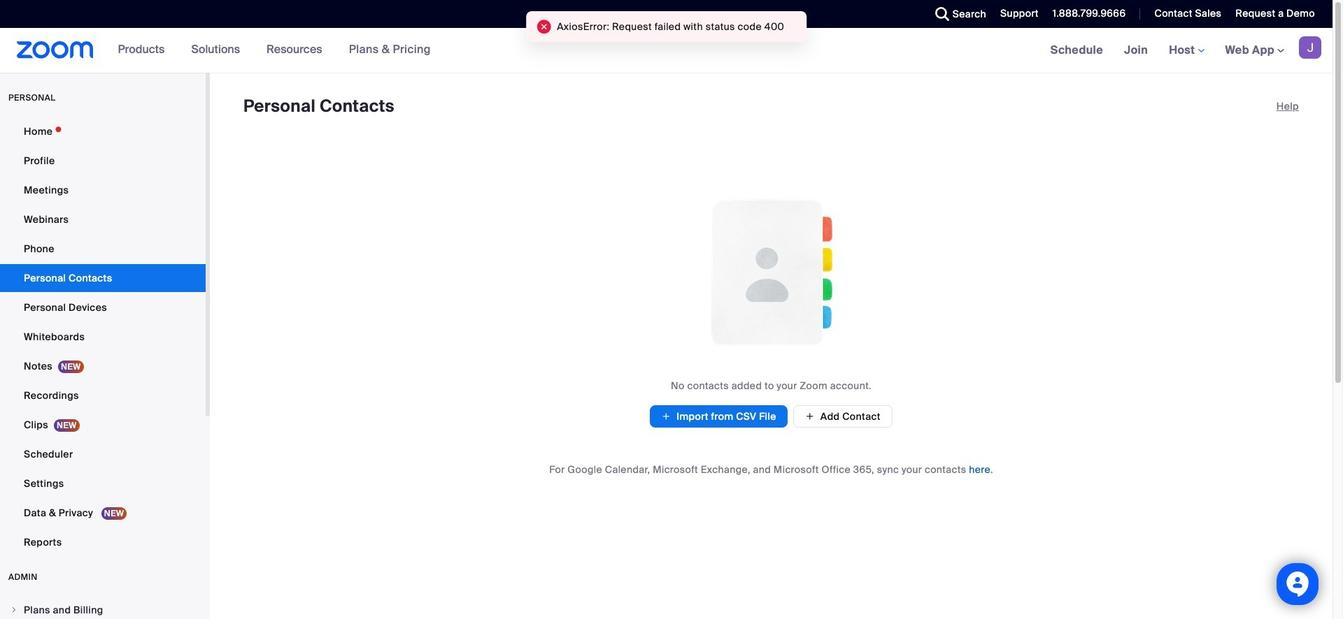Task type: describe. For each thing, give the bounding box(es) containing it.
error image
[[537, 20, 552, 34]]

right image
[[10, 607, 18, 615]]

1 horizontal spatial add image
[[805, 411, 815, 423]]

zoom logo image
[[17, 41, 93, 59]]

meetings navigation
[[1040, 28, 1333, 73]]



Task type: locate. For each thing, give the bounding box(es) containing it.
0 horizontal spatial add image
[[661, 410, 671, 424]]

menu item
[[0, 598, 206, 620]]

add image
[[661, 410, 671, 424], [805, 411, 815, 423]]

product information navigation
[[107, 28, 441, 73]]

personal menu menu
[[0, 118, 206, 558]]

banner
[[0, 28, 1333, 73]]

profile picture image
[[1299, 36, 1322, 59]]



Task type: vqa. For each thing, say whether or not it's contained in the screenshot.
Profile Picture
yes



